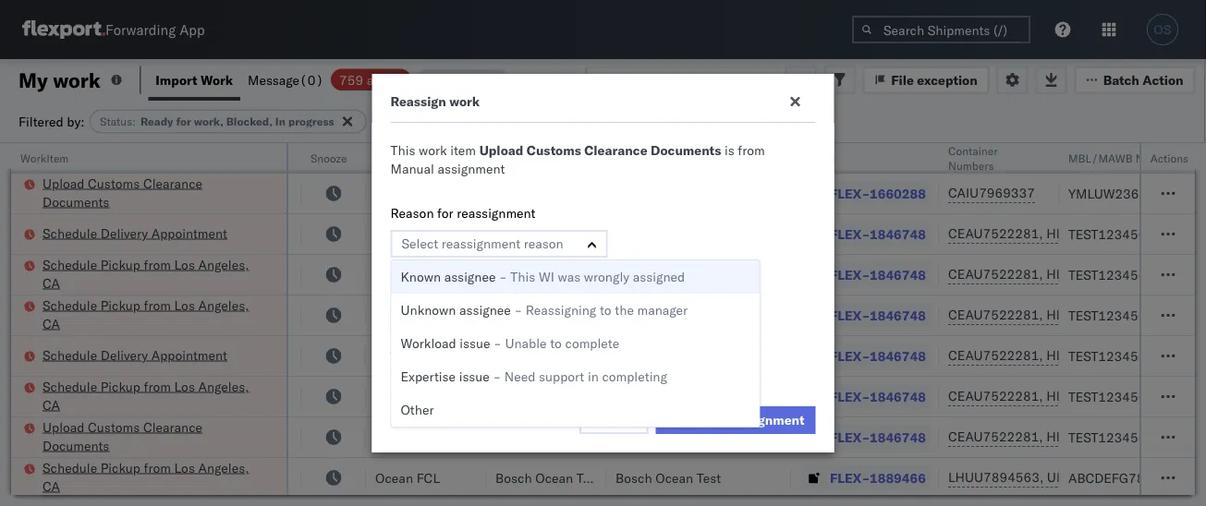 Task type: locate. For each thing, give the bounding box(es) containing it.
schedule delivery appointment link
[[43, 224, 227, 243], [43, 346, 227, 365]]

7 ocean fcl from the top
[[375, 470, 440, 486]]

2 upload customs clearance documents from the top
[[43, 419, 202, 454]]

customs inside this work item upload customs clearance documents is from manual assignment
[[527, 142, 581, 158]]

upload customs clearance documents down deadline at the left
[[43, 175, 202, 210]]

1 vertical spatial upload customs clearance documents button
[[43, 418, 262, 457]]

resize handle column header for consignee
[[769, 143, 791, 506]]

3 11:59 pm pdt, nov 4, 2022 from the top
[[107, 307, 277, 323]]

reassignment down reason for reassignment
[[442, 236, 520, 252]]

appointment for second schedule delivery appointment link from the bottom of the page
[[151, 225, 227, 241]]

documents
[[651, 142, 721, 158], [43, 194, 109, 210], [43, 438, 109, 454]]

list box
[[390, 260, 760, 428]]

11:00 pm pst, nov 8, 2022
[[107, 429, 276, 445]]

new for a
[[403, 281, 426, 297]]

message (0)
[[248, 72, 324, 88]]

1 vertical spatial clearance
[[143, 175, 202, 191]]

new right a
[[403, 281, 426, 297]]

upload customs clearance documents link up the "11:59 pm pst, dec 13, 2022"
[[43, 418, 262, 455]]

0 vertical spatial item
[[450, 142, 476, 158]]

- for - need support in completing
[[493, 369, 501, 385]]

- down within
[[514, 302, 522, 318]]

this work item upload customs clearance documents is from manual assignment
[[390, 142, 765, 177]]

0 vertical spatial schedule delivery appointment
[[43, 225, 227, 241]]

0 vertical spatial new
[[403, 281, 426, 297]]

0 vertical spatial select
[[402, 236, 438, 252]]

1 vertical spatial new
[[441, 311, 465, 327]]

forwarding
[[105, 21, 176, 38]]

pm
[[146, 226, 167, 242], [146, 267, 167, 283], [146, 307, 167, 323], [146, 348, 167, 364], [146, 389, 167, 405], [146, 429, 167, 445], [146, 470, 167, 486]]

schedule pickup from los angeles, ca for the schedule pickup from los angeles, ca "link" related to fourth schedule pickup from los angeles, ca button from the bottom
[[43, 256, 249, 291]]

0 horizontal spatial :
[[132, 115, 136, 128]]

1 upload customs clearance documents from the top
[[43, 175, 202, 210]]

3 schedule pickup from los angeles, ca link from the top
[[43, 378, 262, 415]]

6 hlxu6269489, from the top
[[1046, 429, 1141, 445]]

- left unable
[[494, 335, 502, 352]]

schedule pickup from los angeles, ca link
[[43, 256, 262, 293], [43, 296, 262, 333], [43, 378, 262, 415], [43, 459, 262, 496]]

flex-1660288 button
[[800, 181, 930, 207], [800, 181, 930, 207]]

no
[[433, 115, 448, 128]]

schedule for first schedule delivery appointment button from the bottom
[[43, 347, 97, 363]]

pst, for dec
[[170, 470, 198, 486]]

reassignment right confirm
[[721, 412, 805, 428]]

flex-1660288
[[830, 185, 926, 201]]

file exception button
[[863, 66, 989, 94], [863, 66, 989, 94]]

1 horizontal spatial numbers
[[1136, 151, 1181, 165]]

for left this
[[609, 281, 625, 297]]

: left the ready
[[132, 115, 136, 128]]

schedule pickup from los angeles, ca link for second schedule pickup from los angeles, ca button from the bottom of the page
[[43, 378, 262, 415]]

schedule for 4th schedule pickup from los angeles, ca button from the top
[[43, 460, 97, 476]]

clearance up the "11:59 pm pst, dec 13, 2022"
[[143, 419, 202, 435]]

4 resize handle column header from the left
[[464, 143, 486, 506]]

0 horizontal spatial for
[[176, 115, 191, 128]]

documents inside this work item upload customs clearance documents is from manual assignment
[[651, 142, 721, 158]]

mbl/mawb numbers
[[1068, 151, 1181, 165]]

from inside this work item upload customs clearance documents is from manual assignment
[[738, 142, 765, 158]]

2 fcl from the top
[[416, 267, 440, 283]]

0 horizontal spatial the
[[548, 349, 567, 366]]

in
[[588, 369, 599, 385]]

numbers down container
[[948, 158, 994, 172]]

1 vertical spatial documents
[[43, 194, 109, 210]]

5 hlxu8034 from the top
[[1144, 388, 1206, 404]]

schedule for 1st schedule delivery appointment button from the top of the page
[[43, 225, 97, 241]]

cancel
[[592, 412, 635, 428]]

delivery up 11:00
[[101, 347, 148, 363]]

clearance down deadline button
[[143, 175, 202, 191]]

1 vertical spatial upload customs clearance documents
[[43, 419, 202, 454]]

0 horizontal spatial numbers
[[948, 158, 994, 172]]

to down wrongly
[[600, 302, 611, 318]]

0 vertical spatial schedule delivery appointment link
[[43, 224, 227, 243]]

upload left 11:00
[[43, 419, 85, 435]]

1 vertical spatial select
[[401, 311, 437, 327]]

upload customs clearance documents link down workitem button
[[43, 174, 262, 211]]

unable
[[505, 335, 547, 352]]

flex-1846748 button
[[800, 221, 930, 247], [800, 221, 930, 247], [800, 262, 930, 288], [800, 262, 930, 288], [800, 303, 930, 329], [800, 303, 930, 329], [800, 343, 930, 369], [800, 343, 930, 369], [800, 384, 930, 410], [800, 384, 930, 410], [800, 425, 930, 451], [800, 425, 930, 451]]

this action will not impact the assignment rules.
[[390, 349, 674, 366]]

0 vertical spatial schedule delivery appointment button
[[43, 224, 227, 244]]

2 vertical spatial for
[[609, 281, 625, 297]]

2 schedule pickup from los angeles, ca button from the top
[[43, 296, 262, 335]]

1 vertical spatial the
[[548, 349, 567, 366]]

flex-1889466 button
[[800, 465, 930, 491], [800, 465, 930, 491]]

2 schedule pickup from los angeles, ca from the top
[[43, 297, 249, 332]]

customs
[[527, 142, 581, 158], [88, 175, 140, 191], [88, 419, 140, 435]]

0 vertical spatial to
[[600, 302, 611, 318]]

1 vertical spatial issue
[[459, 369, 490, 385]]

schedule delivery appointment link up 11:00
[[43, 346, 227, 365]]

4,
[[230, 226, 242, 242], [230, 267, 242, 283], [230, 307, 242, 323], [230, 348, 242, 364], [230, 389, 242, 405]]

select reassignment reason
[[402, 236, 563, 252]]

the down this
[[615, 302, 634, 318]]

1 fcl from the top
[[416, 226, 440, 242]]

pst, up the "11:59 pm pst, dec 13, 2022"
[[170, 429, 198, 445]]

7 pm from the top
[[146, 470, 167, 486]]

5 11:59 from the top
[[107, 389, 143, 405]]

: for snoozed
[[425, 115, 429, 128]]

reassignment
[[457, 205, 536, 221], [442, 236, 520, 252], [721, 412, 805, 428]]

work down 205 on track
[[449, 93, 480, 110]]

0 vertical spatial clearance
[[584, 142, 647, 158]]

ocean
[[375, 226, 413, 242], [535, 226, 573, 242], [375, 267, 413, 283], [535, 267, 573, 283], [655, 267, 693, 283], [375, 307, 413, 323], [535, 307, 573, 323], [655, 307, 693, 323], [375, 348, 413, 364], [535, 348, 573, 364], [655, 348, 693, 364], [375, 389, 413, 405], [375, 429, 413, 445], [535, 429, 573, 445], [655, 429, 693, 445], [375, 470, 413, 486], [535, 470, 573, 486], [655, 470, 693, 486]]

schedule delivery appointment button
[[43, 224, 227, 244], [43, 346, 227, 366]]

1 pickup from the top
[[101, 256, 140, 273]]

clearance right name
[[584, 142, 647, 158]]

numbers up ymluw236679313 on the right of page
[[1136, 151, 1181, 165]]

7 fcl from the top
[[416, 470, 440, 486]]

in
[[275, 115, 286, 128]]

None field
[[402, 232, 406, 256]]

numbers inside container numbers
[[948, 158, 994, 172]]

schedule delivery appointment link down 12:00
[[43, 224, 227, 243]]

1 horizontal spatial new
[[441, 311, 465, 327]]

assigned
[[633, 269, 685, 285]]

reassigning
[[526, 302, 596, 318]]

schedule for second schedule pickup from los angeles, ca button from the bottom of the page
[[43, 378, 97, 395]]

schedule pickup from los angeles, ca
[[43, 256, 249, 291], [43, 297, 249, 332], [43, 378, 249, 413], [43, 460, 249, 494]]

1 ocean fcl from the top
[[375, 226, 440, 242]]

schedule pickup from los angeles, ca link for fourth schedule pickup from los angeles, ca button from the bottom
[[43, 256, 262, 293]]

1 schedule pickup from los angeles, ca link from the top
[[43, 256, 262, 293]]

0 vertical spatial issue
[[460, 335, 490, 352]]

reassign
[[390, 93, 446, 110]]

expertise issue - need support in completing
[[401, 369, 667, 385]]

select up 'workload' at the bottom
[[401, 311, 437, 327]]

4 hlxu6269489, from the top
[[1046, 347, 1141, 364]]

issue for workload issue
[[460, 335, 490, 352]]

2 los from the top
[[174, 297, 195, 313]]

5 hlxu6269489, from the top
[[1046, 388, 1141, 404]]

5 schedule from the top
[[43, 378, 97, 395]]

6 test123456 from the top
[[1068, 429, 1146, 445]]

resize handle column header for deadline
[[279, 143, 301, 506]]

ceau7522281, hlxu6269489, hlxu8034
[[948, 226, 1206, 242], [948, 266, 1206, 282], [948, 307, 1206, 323], [948, 347, 1206, 364], [948, 388, 1206, 404], [948, 429, 1206, 445]]

upload customs clearance documents up the "11:59 pm pst, dec 13, 2022"
[[43, 419, 202, 454]]

4 schedule from the top
[[43, 347, 97, 363]]

work inside this work item upload customs clearance documents is from manual assignment
[[419, 142, 447, 158]]

1 vertical spatial schedule delivery appointment link
[[43, 346, 227, 365]]

bosch
[[495, 226, 532, 242], [495, 267, 532, 283], [616, 267, 652, 283], [495, 307, 532, 323], [616, 307, 652, 323], [495, 348, 532, 364], [616, 348, 652, 364], [495, 429, 532, 445], [616, 429, 652, 445], [495, 470, 532, 486], [616, 470, 652, 486]]

schedule pickup from los angeles, ca for the schedule pickup from los angeles, ca "link" for second schedule pickup from los angeles, ca button from the top
[[43, 297, 249, 332]]

other
[[401, 402, 434, 418]]

2 vertical spatial documents
[[43, 438, 109, 454]]

0 vertical spatial this
[[390, 142, 415, 158]]

will
[[458, 349, 478, 366]]

message
[[248, 72, 299, 88]]

1 schedule from the top
[[43, 225, 97, 241]]

client name
[[495, 151, 558, 165]]

0 vertical spatial upload customs clearance documents
[[43, 175, 202, 210]]

0 vertical spatial delivery
[[101, 225, 148, 241]]

1889466
[[870, 470, 926, 486]]

1 vertical spatial for
[[437, 205, 453, 221]]

1 vertical spatial reassignment
[[442, 236, 520, 252]]

new for select
[[441, 311, 465, 327]]

2 upload customs clearance documents link from the top
[[43, 418, 262, 455]]

2 pst, from the top
[[170, 470, 198, 486]]

3 hlxu8034 from the top
[[1144, 307, 1206, 323]]

2 delivery from the top
[[101, 347, 148, 363]]

issue for expertise issue
[[459, 369, 490, 385]]

item right assigned
[[686, 281, 711, 297]]

1 angeles, from the top
[[198, 256, 249, 273]]

: left no
[[425, 115, 429, 128]]

2 schedule from the top
[[43, 256, 97, 273]]

resize handle column header for container numbers
[[1037, 143, 1059, 506]]

confirm
[[667, 412, 717, 428]]

schedule pickup from los angeles, ca for the schedule pickup from los angeles, ca "link" corresponding to second schedule pickup from los angeles, ca button from the bottom of the page
[[43, 378, 249, 413]]

snooze
[[311, 151, 347, 165]]

5 4, from the top
[[230, 389, 242, 405]]

2 pickup from the top
[[101, 297, 140, 313]]

to right unable
[[550, 335, 562, 352]]

2 angeles, from the top
[[198, 297, 249, 313]]

1 vertical spatial schedule delivery appointment
[[43, 347, 227, 363]]

dec
[[201, 470, 226, 486]]

container
[[948, 144, 998, 158]]

4 hlxu8034 from the top
[[1144, 347, 1206, 364]]

pst, for nov
[[170, 429, 198, 445]]

to for complete
[[550, 335, 562, 352]]

1 vertical spatial to
[[550, 335, 562, 352]]

issue down select new assignee
[[460, 335, 490, 352]]

schedule delivery appointment down 12:00
[[43, 225, 227, 241]]

aug
[[203, 185, 228, 201]]

0 horizontal spatial new
[[403, 281, 426, 297]]

0 vertical spatial assignment
[[438, 161, 505, 177]]

5 pm from the top
[[146, 389, 167, 405]]

assignee
[[444, 269, 496, 285], [430, 281, 481, 297], [459, 302, 511, 318], [468, 311, 519, 327]]

- for - reassigning to the manager
[[514, 302, 522, 318]]

this left wi at the bottom left
[[510, 269, 535, 285]]

1 vertical spatial upload customs clearance documents link
[[43, 418, 262, 455]]

1 vertical spatial schedule delivery appointment button
[[43, 346, 227, 366]]

2 resize handle column header from the left
[[279, 143, 301, 506]]

completing
[[602, 369, 667, 385]]

1 vertical spatial delivery
[[101, 347, 148, 363]]

angeles, for the schedule pickup from los angeles, ca "link" related to 4th schedule pickup from los angeles, ca button from the top
[[198, 460, 249, 476]]

0 horizontal spatial assignment
[[438, 161, 505, 177]]

resize handle column header for flex id
[[917, 143, 939, 506]]

2 appointment from the top
[[151, 347, 227, 363]]

for left work,
[[176, 115, 191, 128]]

schedule delivery appointment button up 11:00
[[43, 346, 227, 366]]

status : ready for work, blocked, in progress
[[100, 115, 334, 128]]

rules.
[[641, 349, 674, 366]]

os button
[[1141, 8, 1184, 51]]

1 vertical spatial pst,
[[170, 470, 198, 486]]

1 schedule delivery appointment from the top
[[43, 225, 227, 241]]

the up support
[[548, 349, 567, 366]]

pst, left the dec
[[170, 470, 198, 486]]

assignment up reason for reassignment
[[438, 161, 505, 177]]

0 vertical spatial customs
[[527, 142, 581, 158]]

3 ceau7522281, from the top
[[948, 307, 1043, 323]]

2 vertical spatial upload
[[43, 419, 85, 435]]

9 resize handle column header from the left
[[1173, 143, 1195, 506]]

appointment down the 12:00 am pdt, aug 19, 2022
[[151, 225, 227, 241]]

delivery for second schedule delivery appointment link from the bottom of the page
[[101, 225, 148, 241]]

4 flex-1846748 from the top
[[830, 348, 926, 364]]

upload customs clearance documents button up the "11:59 pm pst, dec 13, 2022"
[[43, 418, 262, 457]]

upload customs clearance documents for 1st "upload customs clearance documents" link from the top
[[43, 175, 202, 210]]

11:59 pm pdt, nov 4, 2022
[[107, 226, 277, 242], [107, 267, 277, 283], [107, 307, 277, 323], [107, 348, 277, 364], [107, 389, 277, 405]]

upload down workitem
[[43, 175, 85, 191]]

0 vertical spatial upload customs clearance documents link
[[43, 174, 262, 211]]

- for - unable to complete
[[494, 335, 502, 352]]

0 vertical spatial reassignment
[[457, 205, 536, 221]]

mbl/mawb
[[1068, 151, 1133, 165]]

11:59
[[107, 226, 143, 242], [107, 267, 143, 283], [107, 307, 143, 323], [107, 348, 143, 364], [107, 389, 143, 405], [107, 470, 143, 486]]

schedule pickup from los angeles, ca for the schedule pickup from los angeles, ca "link" related to 4th schedule pickup from los angeles, ca button from the top
[[43, 460, 249, 494]]

container numbers
[[948, 144, 998, 172]]

test123456
[[1068, 226, 1146, 242], [1068, 267, 1146, 283], [1068, 307, 1146, 323], [1068, 348, 1146, 364], [1068, 389, 1146, 405], [1068, 429, 1146, 445]]

the for to
[[615, 302, 634, 318]]

2 horizontal spatial for
[[609, 281, 625, 297]]

hlxu8034
[[1144, 226, 1206, 242], [1144, 266, 1206, 282], [1144, 307, 1206, 323], [1144, 347, 1206, 364], [1144, 388, 1206, 404], [1144, 429, 1206, 445]]

filtered by:
[[18, 113, 85, 129]]

1 horizontal spatial :
[[425, 115, 429, 128]]

12:00
[[107, 185, 143, 201]]

reassignment up select reassignment reason
[[457, 205, 536, 221]]

1 horizontal spatial assignment
[[570, 349, 638, 366]]

this inside this work item upload customs clearance documents is from manual assignment
[[390, 142, 415, 158]]

6 fcl from the top
[[416, 429, 440, 445]]

assignment up in
[[570, 349, 638, 366]]

0 vertical spatial upload
[[479, 142, 523, 158]]

3 resize handle column header from the left
[[344, 143, 366, 506]]

work for reassign
[[449, 93, 480, 110]]

schedule pickup from los angeles, ca link for second schedule pickup from los angeles, ca button from the top
[[43, 296, 262, 333]]

numbers inside button
[[1136, 151, 1181, 165]]

4 fcl from the top
[[416, 348, 440, 364]]

the
[[615, 302, 634, 318], [548, 349, 567, 366]]

2 schedule delivery appointment button from the top
[[43, 346, 227, 366]]

to for the
[[600, 302, 611, 318]]

assignment
[[438, 161, 505, 177], [570, 349, 638, 366]]

0 vertical spatial appointment
[[151, 225, 227, 241]]

clearance for 1st "upload customs clearance documents" link from the bottom of the page
[[143, 419, 202, 435]]

2 upload customs clearance documents button from the top
[[43, 418, 262, 457]]

1 horizontal spatial to
[[600, 302, 611, 318]]

6 flex-1846748 from the top
[[830, 429, 926, 445]]

7 resize handle column header from the left
[[917, 143, 939, 506]]

upload left name
[[479, 142, 523, 158]]

work for my
[[53, 67, 101, 92]]

205 on track
[[424, 72, 500, 88]]

0 vertical spatial for
[[176, 115, 191, 128]]

0 vertical spatial documents
[[651, 142, 721, 158]]

0 horizontal spatial item
[[450, 142, 476, 158]]

- left your
[[499, 269, 507, 285]]

1 horizontal spatial the
[[615, 302, 634, 318]]

resize handle column header
[[264, 143, 287, 506], [279, 143, 301, 506], [344, 143, 366, 506], [464, 143, 486, 506], [584, 143, 606, 506], [769, 143, 791, 506], [917, 143, 939, 506], [1037, 143, 1059, 506], [1173, 143, 1195, 506]]

reassignment inside button
[[721, 412, 805, 428]]

1 vertical spatial appointment
[[151, 347, 227, 363]]

3 flex- from the top
[[830, 267, 870, 283]]

filtered
[[18, 113, 63, 129]]

this up expertise
[[390, 349, 415, 366]]

was
[[558, 269, 581, 285]]

7 flex- from the top
[[830, 429, 870, 445]]

2 vertical spatial this
[[390, 349, 415, 366]]

issue down the will
[[459, 369, 490, 385]]

0 horizontal spatial to
[[550, 335, 562, 352]]

- down not
[[493, 369, 501, 385]]

2 schedule delivery appointment from the top
[[43, 347, 227, 363]]

1 hlxu6269489, from the top
[[1046, 226, 1141, 242]]

1 resize handle column header from the left
[[264, 143, 287, 506]]

6 11:59 from the top
[[107, 470, 143, 486]]

schedule delivery appointment button down 12:00
[[43, 224, 227, 244]]

schedule pickup from los angeles, ca link for 4th schedule pickup from los angeles, ca button from the top
[[43, 459, 262, 496]]

select down reason
[[402, 236, 438, 252]]

5 11:59 pm pdt, nov 4, 2022 from the top
[[107, 389, 277, 405]]

delivery down 12:00
[[101, 225, 148, 241]]

flex id button
[[791, 147, 921, 165]]

1 ceau7522281, hlxu6269489, hlxu8034 from the top
[[948, 226, 1206, 242]]

3 4, from the top
[[230, 307, 242, 323]]

this up manual
[[390, 142, 415, 158]]

1 vertical spatial item
[[686, 281, 711, 297]]

4 angeles, from the top
[[198, 460, 249, 476]]

1 schedule pickup from los angeles, ca button from the top
[[43, 256, 262, 294]]

schedule delivery appointment up 11:00
[[43, 347, 227, 363]]

appointment up 11:00 pm pst, nov 8, 2022
[[151, 347, 227, 363]]

work up by:
[[53, 67, 101, 92]]

container numbers button
[[939, 140, 1041, 173]]

item left "client"
[[450, 142, 476, 158]]

upload customs clearance documents button down workitem button
[[43, 174, 262, 213]]

workload issue - unable to complete
[[401, 335, 619, 352]]

2 vertical spatial reassignment
[[721, 412, 805, 428]]

0 vertical spatial pst,
[[170, 429, 198, 445]]

assignment inside this work item upload customs clearance documents is from manual assignment
[[438, 161, 505, 177]]

2 flex- from the top
[[830, 226, 870, 242]]

the for impact
[[548, 349, 567, 366]]

exception
[[917, 72, 977, 88]]

for
[[176, 115, 191, 128], [437, 205, 453, 221], [609, 281, 625, 297]]

2 vertical spatial clearance
[[143, 419, 202, 435]]

0 vertical spatial the
[[615, 302, 634, 318]]

work up manual
[[419, 142, 447, 158]]

clearance inside this work item upload customs clearance documents is from manual assignment
[[584, 142, 647, 158]]

1 los from the top
[[174, 256, 195, 273]]

flex-
[[830, 185, 870, 201], [830, 226, 870, 242], [830, 267, 870, 283], [830, 307, 870, 323], [830, 348, 870, 364], [830, 389, 870, 405], [830, 429, 870, 445], [830, 470, 870, 486]]

0 vertical spatial upload customs clearance documents button
[[43, 174, 262, 213]]

for right reason
[[437, 205, 453, 221]]

flex
[[800, 151, 821, 165]]

assignee down select reassignment reason
[[444, 269, 496, 285]]

2 : from the left
[[425, 115, 429, 128]]

flex id
[[800, 151, 835, 165]]

6 ocean fcl from the top
[[375, 429, 440, 445]]

assignee down within
[[459, 302, 511, 318]]

consignee
[[616, 151, 669, 165]]

3 angeles, from the top
[[198, 378, 249, 395]]

angeles, for the schedule pickup from los angeles, ca "link" corresponding to second schedule pickup from los angeles, ca button from the bottom of the page
[[198, 378, 249, 395]]

new up 'workload' at the bottom
[[441, 311, 465, 327]]

select for select new assignee
[[401, 311, 437, 327]]

5 resize handle column header from the left
[[584, 143, 606, 506]]

4 pickup from the top
[[101, 460, 140, 476]]

11:59 pm pst, dec 13, 2022
[[107, 470, 284, 486]]

clearance
[[584, 142, 647, 158], [143, 175, 202, 191], [143, 419, 202, 435]]

ocean fcl
[[375, 226, 440, 242], [375, 267, 440, 283], [375, 307, 440, 323], [375, 348, 440, 364], [375, 389, 440, 405], [375, 429, 440, 445], [375, 470, 440, 486]]



Task type: vqa. For each thing, say whether or not it's contained in the screenshot.
Forwarding at the left
yes



Task type: describe. For each thing, give the bounding box(es) containing it.
batch action button
[[1075, 66, 1195, 94]]

numbers for container numbers
[[948, 158, 994, 172]]

1 vertical spatial upload
[[43, 175, 85, 191]]

this for item
[[390, 142, 415, 158]]

1 schedule delivery appointment button from the top
[[43, 224, 227, 244]]

at
[[367, 72, 378, 88]]

2 flex-1846748 from the top
[[830, 267, 926, 283]]

risk
[[382, 72, 403, 88]]

2 4, from the top
[[230, 267, 242, 283]]

mode button
[[366, 147, 468, 165]]

2 ceau7522281, hlxu6269489, hlxu8034 from the top
[[948, 266, 1206, 282]]

a new assignee within your company for this work item
[[390, 281, 711, 297]]

am
[[146, 185, 168, 201]]

3 pm from the top
[[146, 307, 167, 323]]

5 ocean fcl from the top
[[375, 389, 440, 405]]

3 schedule pickup from los angeles, ca button from the top
[[43, 378, 262, 416]]

import work button
[[148, 59, 240, 101]]

actions
[[1151, 151, 1189, 165]]

1 vertical spatial assignment
[[570, 349, 638, 366]]

flexport. image
[[22, 20, 105, 39]]

pickup for 4th schedule pickup from los angeles, ca button from the top
[[101, 460, 140, 476]]

assignee up 'workload issue - unable to complete'
[[468, 311, 519, 327]]

client name button
[[486, 147, 588, 165]]

import work
[[156, 72, 233, 88]]

3 11:59 from the top
[[107, 307, 143, 323]]

3 test123456 from the top
[[1068, 307, 1146, 323]]

confirm reassignment
[[667, 412, 805, 428]]

select new assignee
[[401, 311, 519, 327]]

1 test123456 from the top
[[1068, 226, 1146, 242]]

2 11:59 pm pdt, nov 4, 2022 from the top
[[107, 267, 277, 283]]

3 ocean fcl from the top
[[375, 307, 440, 323]]

schedule delivery appointment for 2nd schedule delivery appointment link from the top of the page
[[43, 347, 227, 363]]

3 fcl from the top
[[416, 307, 440, 323]]

(0)
[[299, 72, 324, 88]]

workitem button
[[11, 147, 268, 165]]

expertise
[[401, 369, 456, 385]]

1 flex-1846748 from the top
[[830, 226, 926, 242]]

schedule delivery appointment for second schedule delivery appointment link from the bottom of the page
[[43, 225, 227, 241]]

action
[[1143, 72, 1183, 88]]

list box containing known assignee
[[390, 260, 760, 428]]

workitem
[[20, 151, 69, 165]]

clearance for 1st "upload customs clearance documents" link from the top
[[143, 175, 202, 191]]

unknown
[[401, 302, 456, 318]]

1 11:59 pm pdt, nov 4, 2022 from the top
[[107, 226, 277, 242]]

19,
[[231, 185, 251, 201]]

uetu5238478
[[1047, 469, 1137, 486]]

13,
[[229, 470, 249, 486]]

3 1846748 from the top
[[870, 307, 926, 323]]

2 test123456 from the top
[[1068, 267, 1146, 283]]

4 11:59 from the top
[[107, 348, 143, 364]]

5 ceau7522281, from the top
[[948, 388, 1043, 404]]

on
[[452, 72, 467, 88]]

6 flex- from the top
[[830, 389, 870, 405]]

your
[[524, 281, 549, 297]]

759 at risk
[[339, 72, 403, 88]]

support
[[539, 369, 584, 385]]

6 pm from the top
[[146, 429, 167, 445]]

progress
[[288, 115, 334, 128]]

8 flex- from the top
[[830, 470, 870, 486]]

6 1846748 from the top
[[870, 429, 926, 445]]

4 flex- from the top
[[830, 307, 870, 323]]

confirm reassignment button
[[656, 407, 816, 434]]

deadline button
[[98, 147, 283, 165]]

need
[[504, 369, 535, 385]]

schedule for second schedule pickup from los angeles, ca button from the top
[[43, 297, 97, 313]]

wi
[[539, 269, 554, 285]]

appointment for 2nd schedule delivery appointment link from the top of the page
[[151, 347, 227, 363]]

: for status
[[132, 115, 136, 128]]

blocked,
[[226, 115, 273, 128]]

5 1846748 from the top
[[870, 389, 926, 405]]

resize handle column header for client name
[[584, 143, 606, 506]]

delivery for 2nd schedule delivery appointment link from the top of the page
[[101, 347, 148, 363]]

batch action
[[1103, 72, 1183, 88]]

manager
[[637, 302, 688, 318]]

lhuu7894563,
[[948, 469, 1044, 486]]

reason
[[390, 205, 434, 221]]

2 pm from the top
[[146, 267, 167, 283]]

client
[[495, 151, 525, 165]]

3 hlxu6269489, from the top
[[1046, 307, 1141, 323]]

6 ceau7522281, from the top
[[948, 429, 1043, 445]]

import
[[156, 72, 197, 88]]

3 los from the top
[[174, 378, 195, 395]]

pickup for second schedule pickup from los angeles, ca button from the top
[[101, 297, 140, 313]]

my
[[18, 67, 48, 92]]

documents for 1st "upload customs clearance documents" link from the top
[[43, 194, 109, 210]]

4 ceau7522281, hlxu6269489, hlxu8034 from the top
[[948, 347, 1206, 364]]

1 schedule delivery appointment link from the top
[[43, 224, 227, 243]]

assignee up select new assignee
[[430, 281, 481, 297]]

known
[[401, 269, 441, 285]]

5 flex- from the top
[[830, 348, 870, 364]]

4 ceau7522281, from the top
[[948, 347, 1043, 364]]

2 1846748 from the top
[[870, 267, 926, 283]]

reason
[[524, 236, 563, 252]]

3 flex-1846748 from the top
[[830, 307, 926, 323]]

work
[[201, 72, 233, 88]]

resize handle column header for workitem
[[264, 143, 287, 506]]

4 los from the top
[[174, 460, 195, 476]]

snoozed
[[382, 115, 425, 128]]

1 upload customs clearance documents button from the top
[[43, 174, 262, 213]]

5 ceau7522281, hlxu6269489, hlxu8034 from the top
[[948, 388, 1206, 404]]

lhuu7894563, uetu5238478
[[948, 469, 1137, 486]]

this
[[629, 281, 651, 297]]

work for this
[[419, 142, 447, 158]]

1 horizontal spatial for
[[437, 205, 453, 221]]

1 vertical spatial customs
[[88, 175, 140, 191]]

1 hlxu8034 from the top
[[1144, 226, 1206, 242]]

1 upload customs clearance documents link from the top
[[43, 174, 262, 211]]

5 test123456 from the top
[[1068, 389, 1146, 405]]

os
[[1154, 23, 1172, 37]]

reassignment for select
[[442, 236, 520, 252]]

batch
[[1103, 72, 1139, 88]]

work,
[[194, 115, 223, 128]]

documents for 1st "upload customs clearance documents" link from the bottom of the page
[[43, 438, 109, 454]]

ymluw236679313
[[1068, 185, 1187, 201]]

name
[[528, 151, 558, 165]]

5 flex-1846748 from the top
[[830, 389, 926, 405]]

4 test123456 from the top
[[1068, 348, 1146, 364]]

company
[[553, 281, 606, 297]]

cancel button
[[579, 407, 648, 434]]

resize handle column header for mode
[[464, 143, 486, 506]]

reassign work
[[390, 93, 480, 110]]

1660288
[[870, 185, 926, 201]]

4 schedule pickup from los angeles, ca button from the top
[[43, 459, 262, 498]]

4 11:59 pm pdt, nov 4, 2022 from the top
[[107, 348, 277, 364]]

Search Work text field
[[585, 66, 787, 94]]

3 ceau7522281, hlxu6269489, hlxu8034 from the top
[[948, 307, 1206, 323]]

Search Shipments (/) text field
[[852, 16, 1030, 43]]

complete
[[565, 335, 619, 352]]

within
[[485, 281, 521, 297]]

2 ocean fcl from the top
[[375, 267, 440, 283]]

this for will
[[390, 349, 415, 366]]

4 1846748 from the top
[[870, 348, 926, 364]]

file
[[891, 72, 914, 88]]

numbers for mbl/mawb numbers
[[1136, 151, 1181, 165]]

upload inside this work item upload customs clearance documents is from manual assignment
[[479, 142, 523, 158]]

reassignment for confirm
[[721, 412, 805, 428]]

workload
[[401, 335, 456, 352]]

snoozed : no
[[382, 115, 448, 128]]

4 pm from the top
[[146, 348, 167, 364]]

deadline
[[107, 151, 152, 165]]

2 11:59 from the top
[[107, 267, 143, 283]]

4 4, from the top
[[230, 348, 242, 364]]

2 vertical spatial customs
[[88, 419, 140, 435]]

select for select reassignment reason
[[402, 236, 438, 252]]

12:00 am pdt, aug 19, 2022
[[107, 185, 287, 201]]

2 hlxu8034 from the top
[[1144, 266, 1206, 282]]

11:00
[[107, 429, 143, 445]]

abcdefg78456546
[[1068, 470, 1193, 486]]

forwarding app link
[[22, 20, 205, 39]]

1 ca from the top
[[43, 275, 60, 291]]

wrongly
[[584, 269, 629, 285]]

work up manager
[[654, 281, 682, 297]]

5 fcl from the top
[[416, 389, 440, 405]]

1 vertical spatial this
[[510, 269, 535, 285]]

1 horizontal spatial item
[[686, 281, 711, 297]]

4 ca from the top
[[43, 478, 60, 494]]

pickup for second schedule pickup from los angeles, ca button from the bottom of the page
[[101, 378, 140, 395]]

mbl/mawb numbers button
[[1059, 147, 1206, 165]]

3 ca from the top
[[43, 397, 60, 413]]

known assignee - this wi was wrongly assigned
[[401, 269, 685, 285]]

by:
[[67, 113, 85, 129]]

1 flex- from the top
[[830, 185, 870, 201]]

2 hlxu6269489, from the top
[[1046, 266, 1141, 282]]

4 ocean fcl from the top
[[375, 348, 440, 364]]

angeles, for the schedule pickup from los angeles, ca "link" related to fourth schedule pickup from los angeles, ca button from the bottom
[[198, 256, 249, 273]]

1 4, from the top
[[230, 226, 242, 242]]

6 hlxu8034 from the top
[[1144, 429, 1206, 445]]

a
[[390, 281, 399, 297]]

item inside this work item upload customs clearance documents is from manual assignment
[[450, 142, 476, 158]]

1 pm from the top
[[146, 226, 167, 242]]

reason for reassignment
[[390, 205, 536, 221]]

1 1846748 from the top
[[870, 226, 926, 242]]

1 11:59 from the top
[[107, 226, 143, 242]]

angeles, for the schedule pickup from los angeles, ca "link" for second schedule pickup from los angeles, ca button from the top
[[198, 297, 249, 313]]

flex-1889466
[[830, 470, 926, 486]]

caiu7969337
[[948, 185, 1035, 201]]

upload customs clearance documents for 1st "upload customs clearance documents" link from the bottom of the page
[[43, 419, 202, 454]]

- for - this wi was wrongly assigned
[[499, 269, 507, 285]]

6 ceau7522281, hlxu6269489, hlxu8034 from the top
[[948, 429, 1206, 445]]

schedule for fourth schedule pickup from los angeles, ca button from the bottom
[[43, 256, 97, 273]]

2 ca from the top
[[43, 316, 60, 332]]

2 schedule delivery appointment link from the top
[[43, 346, 227, 365]]

my work
[[18, 67, 101, 92]]

pickup for fourth schedule pickup from los angeles, ca button from the bottom
[[101, 256, 140, 273]]



